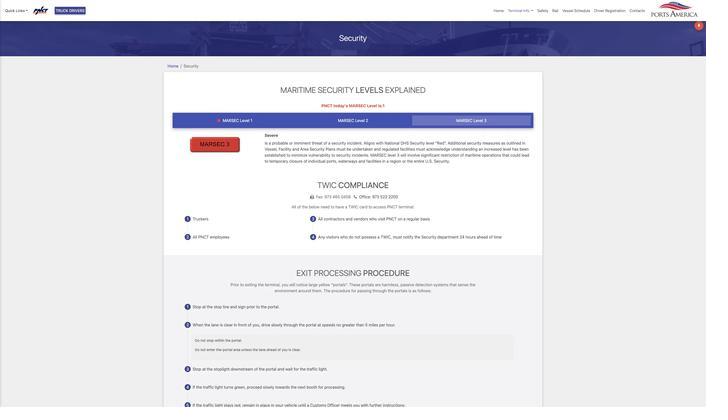 Task type: describe. For each thing, give the bounding box(es) containing it.
links
[[16, 8, 25, 13]]

turns
[[224, 385, 234, 390]]

maritime security levels explained
[[281, 85, 426, 95]]

and right line
[[230, 305, 237, 309]]

phone image
[[352, 195, 359, 199]]

marsec for marsec level 1
[[223, 118, 239, 123]]

a left twic,
[[378, 235, 380, 239]]

harmless,
[[382, 283, 400, 287]]

marsec for marsec level 3
[[457, 118, 473, 123]]

2 horizontal spatial portal
[[306, 323, 317, 327]]

that inside is a probable or imminent threat of a security incident. aligns with national dhs security level "red". additional security measures as outlined in vessel, facility and area security plans must be undertaken and regulated facilities must acknowledge understanding an increased level has been established to minimize vulnerability to security incidents. marsec level 3 will involve significant restriction of maritime operations that could lead to temporary closure of individual ports, waterways and facilities in a region or the entire u.s. security.
[[503, 153, 510, 157]]

detection
[[416, 283, 433, 287]]

downstream
[[231, 367, 253, 372]]

1 for stop at the stop line and sign prior to the portal.
[[187, 305, 189, 309]]

maritime
[[281, 85, 316, 95]]

maritime
[[466, 153, 481, 157]]

0 vertical spatial ahead
[[477, 235, 489, 239]]

1 vertical spatial traffic
[[203, 385, 214, 390]]

at for stop at the stoplight downstream of the portal and wait for the traffic light.
[[203, 367, 206, 372]]

hours
[[466, 235, 476, 239]]

1 horizontal spatial twic
[[349, 205, 359, 209]]

safety link
[[536, 6, 551, 15]]

is
[[265, 141, 268, 145]]

1 vertical spatial ahead
[[267, 348, 277, 352]]

as inside prior to exiting the terminal, you will notice large yellow "portals". these portals are harmless, passive detection systems that sense the environment around them. the procedure for passing through the portals is as follows:
[[413, 289, 417, 293]]

notice
[[297, 283, 308, 287]]

rail link
[[551, 6, 561, 15]]

region
[[390, 159, 402, 163]]

notify
[[404, 235, 414, 239]]

closure
[[290, 159, 303, 163]]

2 vertical spatial level
[[388, 153, 396, 157]]

vessel,
[[265, 147, 278, 151]]

operations
[[482, 153, 502, 157]]

undertaken
[[353, 147, 373, 151]]

an
[[479, 147, 484, 151]]

all for all pnct employees
[[193, 235, 197, 239]]

1 horizontal spatial home
[[494, 8, 505, 13]]

if the traffic light turns green, proceed slowly towards the next booth for processing.
[[193, 385, 346, 390]]

5
[[366, 323, 368, 327]]

severe
[[265, 133, 278, 138]]

per
[[380, 323, 386, 327]]

clear
[[224, 323, 233, 327]]

1 vertical spatial home link
[[168, 64, 179, 68]]

1 horizontal spatial facilities
[[401, 147, 416, 151]]

you inside prior to exiting the terminal, you will notice large yellow "portals". these portals are harmless, passive detection systems that sense the environment around them. the procedure for passing through the portals is as follows:
[[282, 283, 289, 287]]

registration
[[606, 8, 626, 13]]

marsec inside is a probable or imminent threat of a security incident. aligns with national dhs security level "red". additional security measures as outlined in vessel, facility and area security plans must be undertaken and regulated facilities must acknowledge understanding an increased level has been established to minimize vulnerability to security incidents. marsec level 3 will involve significant restriction of maritime operations that could lead to temporary closure of individual ports, waterways and facilities in a region or the entire u.s. security.
[[371, 153, 387, 157]]

1 vertical spatial facilities
[[367, 159, 382, 163]]

3 inside is a probable or imminent threat of a security incident. aligns with national dhs security level "red". additional security measures as outlined in vessel, facility and area security plans must be undertaken and regulated facilities must acknowledge understanding an increased level has been established to minimize vulnerability to security incidents. marsec level 3 will involve significant restriction of maritime operations that could lead to temporary closure of individual ports, waterways and facilities in a region or the entire u.s. security.
[[398, 153, 400, 157]]

regular
[[407, 217, 420, 221]]

contacts link
[[628, 6, 648, 15]]

clear.
[[292, 348, 301, 352]]

security up waterways
[[337, 153, 351, 157]]

1 vertical spatial home
[[168, 64, 179, 68]]

of left below
[[298, 205, 301, 209]]

terminal info
[[509, 8, 530, 13]]

when
[[193, 323, 204, 327]]

need
[[321, 205, 330, 209]]

through inside prior to exiting the terminal, you will notice large yellow "portals". these portals are harmless, passive detection systems that sense the environment around them. the procedure for passing through the portals is as follows:
[[373, 289, 387, 293]]

procedure
[[332, 289, 351, 293]]

large
[[309, 283, 318, 287]]

terminal:
[[399, 205, 415, 209]]

0 vertical spatial slowly
[[272, 323, 283, 327]]

of left time
[[490, 235, 493, 239]]

all for all contractors and vendors who visit pnct on a regular basis
[[319, 217, 323, 221]]

2 for all pnct employees
[[187, 235, 189, 239]]

imminent
[[294, 141, 311, 145]]

no
[[337, 323, 341, 327]]

security up an
[[468, 141, 482, 145]]

0 horizontal spatial is
[[220, 323, 223, 327]]

towards
[[276, 385, 290, 390]]

temporary
[[270, 159, 289, 163]]

marsec level 3
[[457, 118, 487, 123]]

probable
[[272, 141, 288, 145]]

0 vertical spatial who
[[370, 217, 377, 221]]

schedule
[[575, 8, 591, 13]]

0 horizontal spatial portal
[[223, 348, 233, 352]]

security up plans at the top left of the page
[[332, 141, 346, 145]]

vendors
[[354, 217, 369, 221]]

visit
[[378, 217, 386, 221]]

2200
[[389, 195, 399, 199]]

green,
[[235, 385, 246, 390]]

significant
[[422, 153, 440, 157]]

will inside is a probable or imminent threat of a security incident. aligns with national dhs security level "red". additional security measures as outlined in vessel, facility and area security plans must be undertaken and regulated facilities must acknowledge understanding an increased level has been established to minimize vulnerability to security incidents. marsec level 3 will involve significant restriction of maritime operations that could lead to temporary closure of individual ports, waterways and facilities in a region or the entire u.s. security.
[[401, 153, 407, 157]]

1 horizontal spatial lane
[[259, 348, 266, 352]]

do
[[349, 235, 354, 239]]

ports,
[[327, 159, 338, 163]]

prior
[[247, 305, 255, 309]]

quick links
[[5, 8, 25, 13]]

office: 973 522 2200 link
[[352, 195, 399, 199]]

environment
[[275, 289, 298, 293]]

office:
[[359, 195, 372, 199]]

do not stop within the portal.
[[195, 339, 242, 343]]

pnct today's marsec level is:1
[[322, 104, 385, 108]]

1 vertical spatial slowly
[[263, 385, 275, 390]]

stop at the stop line and sign prior to the portal.
[[193, 305, 280, 309]]

around
[[299, 289, 311, 293]]

for inside prior to exiting the terminal, you will notice large yellow "portals". these portals are harmless, passive detection systems that sense the environment around them. the procedure for passing through the portals is as follows:
[[352, 289, 357, 293]]

a up plans at the top left of the page
[[329, 141, 331, 145]]

pnct left employees
[[199, 235, 209, 239]]

with
[[376, 141, 384, 145]]

department
[[438, 235, 459, 239]]

all contractors and vendors who visit pnct on a regular basis
[[319, 217, 431, 221]]

the inside is a probable or imminent threat of a security incident. aligns with national dhs security level "red". additional security measures as outlined in vessel, facility and area security plans must be undertaken and regulated facilities must acknowledge understanding an increased level has been established to minimize vulnerability to security incidents. marsec level 3 will involve significant restriction of maritime operations that could lead to temporary closure of individual ports, waterways and facilities in a region or the entire u.s. security.
[[408, 159, 413, 163]]

explained
[[386, 85, 426, 95]]

twic,
[[381, 235, 392, 239]]

yellow
[[319, 283, 330, 287]]

fax:
[[316, 195, 324, 199]]

1 for truckers
[[187, 217, 189, 221]]

truck
[[56, 8, 68, 13]]

compliance
[[339, 180, 389, 190]]

0 vertical spatial not
[[355, 235, 361, 239]]

of left you,
[[248, 323, 252, 327]]

exit processing procedure
[[297, 268, 410, 278]]

marsec level 3 link
[[413, 116, 531, 126]]

2 vertical spatial for
[[319, 385, 324, 390]]

level for marsec level 2
[[356, 118, 365, 123]]

measures
[[483, 141, 501, 145]]

all of the below need to have a twic card to access pnct terminal:
[[292, 205, 415, 209]]

1 horizontal spatial home link
[[492, 6, 507, 15]]

the-
[[216, 348, 223, 352]]

2 horizontal spatial must
[[417, 147, 426, 151]]

safety
[[538, 8, 549, 13]]

levels
[[356, 85, 384, 95]]

level for marsec level 3
[[474, 118, 484, 123]]

a left 'region'
[[387, 159, 389, 163]]

truckers
[[193, 217, 209, 221]]

0 horizontal spatial portals
[[362, 283, 375, 287]]

on
[[398, 217, 403, 221]]

marsec level 2 link
[[294, 116, 413, 126]]

all for all of the below need to have a twic card to access pnct terminal:
[[292, 205, 297, 209]]

973 for fax:
[[325, 195, 332, 199]]

0 horizontal spatial for
[[294, 367, 299, 372]]

vessel
[[563, 8, 574, 13]]

at for stop at the stop line and sign prior to the portal.
[[203, 305, 206, 309]]

unless
[[242, 348, 252, 352]]

area
[[234, 348, 241, 352]]

1 horizontal spatial must
[[393, 235, 403, 239]]

stop for stop at the stop line and sign prior to the portal.
[[193, 305, 201, 309]]

0 horizontal spatial must
[[337, 147, 346, 151]]

do for do not enter the-portal area unless the lane ahead of you is clear.
[[195, 348, 200, 352]]



Task type: locate. For each thing, give the bounding box(es) containing it.
1 vertical spatial portals
[[395, 289, 408, 293]]

1 vertical spatial stop
[[207, 339, 214, 343]]

1 horizontal spatial portals
[[395, 289, 408, 293]]

vessel schedule
[[563, 8, 591, 13]]

terminal info link
[[507, 6, 536, 15]]

973 left 522
[[373, 195, 380, 199]]

will inside prior to exiting the terminal, you will notice large yellow "portals". these portals are harmless, passive detection systems that sense the environment around them. the procedure for passing through the portals is as follows:
[[290, 283, 296, 287]]

facilities down incidents.
[[367, 159, 382, 163]]

0 horizontal spatial home
[[168, 64, 179, 68]]

is left clear.
[[289, 348, 291, 352]]

through down 'are'
[[373, 289, 387, 293]]

1 vertical spatial for
[[294, 367, 299, 372]]

973 right fax:
[[325, 195, 332, 199]]

is inside prior to exiting the terminal, you will notice large yellow "portals". these portals are harmless, passive detection systems that sense the environment around them. the procedure for passing through the portals is as follows:
[[409, 289, 412, 293]]

light
[[215, 385, 223, 390]]

you left clear.
[[282, 348, 288, 352]]

2 vertical spatial in
[[234, 323, 237, 327]]

a right 'is'
[[269, 141, 271, 145]]

portal. up area
[[232, 339, 242, 343]]

level up acknowledge
[[426, 141, 435, 145]]

0 vertical spatial 2
[[366, 118, 369, 123]]

2 vertical spatial is
[[289, 348, 291, 352]]

twic left card at the bottom right
[[349, 205, 359, 209]]

at left stoplight
[[203, 367, 206, 372]]

portals down passive on the right bottom of page
[[395, 289, 408, 293]]

sense
[[458, 283, 469, 287]]

that
[[503, 153, 510, 157], [450, 283, 457, 287]]

2 horizontal spatial in
[[523, 141, 526, 145]]

entire
[[415, 159, 425, 163]]

is left clear at left
[[220, 323, 223, 327]]

and down with
[[374, 147, 381, 151]]

or up facility
[[290, 141, 293, 145]]

0 vertical spatial as
[[502, 141, 506, 145]]

1 horizontal spatial all
[[292, 205, 297, 209]]

light.
[[319, 367, 328, 372]]

tab list containing marsec level 1
[[173, 113, 534, 128]]

of down understanding
[[461, 153, 465, 157]]

1 horizontal spatial 973
[[373, 195, 380, 199]]

1 vertical spatial not
[[201, 339, 206, 343]]

0 horizontal spatial portal.
[[232, 339, 242, 343]]

at left speeds
[[318, 323, 321, 327]]

them.
[[313, 289, 323, 293]]

1 vertical spatial you
[[282, 348, 288, 352]]

facilities
[[401, 147, 416, 151], [367, 159, 382, 163]]

not down when
[[201, 339, 206, 343]]

could
[[511, 153, 521, 157]]

contractors
[[324, 217, 345, 221]]

than
[[357, 323, 365, 327]]

973 for office:
[[373, 195, 380, 199]]

minimize
[[292, 153, 308, 157]]

terminal,
[[265, 283, 281, 287]]

info
[[524, 8, 530, 13]]

not left enter
[[201, 348, 206, 352]]

and left the wait
[[278, 367, 285, 372]]

1 vertical spatial all
[[319, 217, 323, 221]]

ahead up stop at the stoplight downstream of the portal and wait for the traffic light.
[[267, 348, 277, 352]]

these
[[350, 283, 361, 287]]

3 inside "tab list"
[[485, 118, 487, 123]]

lane right the unless
[[259, 348, 266, 352]]

driver registration link
[[593, 6, 628, 15]]

1 horizontal spatial portal.
[[268, 305, 280, 309]]

1 stop from the top
[[193, 305, 201, 309]]

contacts
[[630, 8, 646, 13]]

and down incidents.
[[359, 159, 366, 163]]

1 vertical spatial at
[[318, 323, 321, 327]]

basis
[[421, 217, 431, 221]]

0 horizontal spatial twic
[[318, 180, 337, 190]]

0 vertical spatial home link
[[492, 6, 507, 15]]

waterways
[[339, 159, 358, 163]]

that left could
[[503, 153, 510, 157]]

portal. up drive at the left bottom of page
[[268, 305, 280, 309]]

marsec
[[349, 104, 367, 108], [223, 118, 239, 123], [338, 118, 355, 123], [457, 118, 473, 123], [371, 153, 387, 157]]

all
[[292, 205, 297, 209], [319, 217, 323, 221], [193, 235, 197, 239]]

systems
[[434, 283, 449, 287]]

1 vertical spatial stop
[[193, 367, 201, 372]]

1 horizontal spatial through
[[373, 289, 387, 293]]

4 for any visitors who do not possess a twic, must notify the security department 24 hours ahead of time
[[312, 235, 315, 239]]

must left be
[[337, 147, 346, 151]]

a right have
[[346, 205, 348, 209]]

area
[[301, 147, 309, 151]]

security
[[332, 141, 346, 145], [468, 141, 482, 145], [337, 153, 351, 157]]

0 vertical spatial home
[[494, 8, 505, 13]]

that left sense
[[450, 283, 457, 287]]

for right the wait
[[294, 367, 299, 372]]

4 left if
[[187, 385, 189, 390]]

0 horizontal spatial will
[[290, 283, 296, 287]]

2 inside "tab list"
[[366, 118, 369, 123]]

booth
[[307, 385, 318, 390]]

of up plans at the top left of the page
[[324, 141, 328, 145]]

stop up enter
[[207, 339, 214, 343]]

0 horizontal spatial that
[[450, 283, 457, 287]]

1 973 from the left
[[325, 195, 332, 199]]

2 stop from the top
[[193, 367, 201, 372]]

0 horizontal spatial home link
[[168, 64, 179, 68]]

as left the outlined
[[502, 141, 506, 145]]

sign
[[238, 305, 246, 309]]

2 left when
[[187, 323, 189, 327]]

2 down pnct today's marsec level is:1 at the top
[[366, 118, 369, 123]]

do down when
[[195, 339, 200, 343]]

in up been
[[523, 141, 526, 145]]

0 vertical spatial stop
[[214, 305, 222, 309]]

1 vertical spatial 2
[[187, 235, 189, 239]]

marsec for marsec level 2
[[338, 118, 355, 123]]

proceed
[[247, 385, 262, 390]]

0 vertical spatial for
[[352, 289, 357, 293]]

1 horizontal spatial ahead
[[477, 235, 489, 239]]

1 horizontal spatial 4
[[312, 235, 315, 239]]

pnct left on at the right bottom of the page
[[387, 217, 397, 221]]

must up involve
[[417, 147, 426, 151]]

"red".
[[436, 141, 447, 145]]

0 vertical spatial all
[[292, 205, 297, 209]]

0 horizontal spatial or
[[290, 141, 293, 145]]

tab list
[[173, 113, 534, 128]]

drivers
[[69, 8, 85, 13]]

1 you from the top
[[282, 283, 289, 287]]

0 vertical spatial will
[[401, 153, 407, 157]]

all pnct employees
[[193, 235, 230, 239]]

traffic left light
[[203, 385, 214, 390]]

outlined
[[507, 141, 522, 145]]

a right on at the right bottom of the page
[[404, 217, 406, 221]]

of right downstream
[[255, 367, 258, 372]]

in left 'front'
[[234, 323, 237, 327]]

portal left the wait
[[266, 367, 277, 372]]

acknowledge
[[427, 147, 451, 151]]

0 horizontal spatial ahead
[[267, 348, 277, 352]]

1 vertical spatial in
[[383, 159, 386, 163]]

0 vertical spatial in
[[523, 141, 526, 145]]

restriction
[[441, 153, 460, 157]]

0 horizontal spatial as
[[413, 289, 417, 293]]

1 do from the top
[[195, 339, 200, 343]]

greater
[[342, 323, 356, 327]]

portal left area
[[223, 348, 233, 352]]

who left visit on the right of the page
[[370, 217, 377, 221]]

ahead right hours
[[477, 235, 489, 239]]

will
[[401, 153, 407, 157], [290, 283, 296, 287]]

have
[[336, 205, 345, 209]]

as down passive on the right bottom of page
[[413, 289, 417, 293]]

0 horizontal spatial lane
[[212, 323, 219, 327]]

1 vertical spatial twic
[[349, 205, 359, 209]]

facilities down dhs at top
[[401, 147, 416, 151]]

all down the need
[[319, 217, 323, 221]]

do for do not stop within the portal.
[[195, 339, 200, 343]]

and up the minimize
[[293, 147, 300, 151]]

1 horizontal spatial who
[[370, 217, 377, 221]]

must left notify
[[393, 235, 403, 239]]

4 for if the traffic light turns green, proceed slowly towards the next booth for processing.
[[187, 385, 189, 390]]

1 horizontal spatial that
[[503, 153, 510, 157]]

2 horizontal spatial is
[[409, 289, 412, 293]]

you up environment
[[282, 283, 289, 287]]

1 horizontal spatial traffic
[[307, 367, 318, 372]]

2 vertical spatial portal
[[266, 367, 277, 372]]

through right drive at the left bottom of page
[[284, 323, 298, 327]]

0 vertical spatial through
[[373, 289, 387, 293]]

slowly right drive at the left bottom of page
[[272, 323, 283, 327]]

1 horizontal spatial is
[[289, 348, 291, 352]]

1 horizontal spatial for
[[319, 385, 324, 390]]

2 left all pnct employees
[[187, 235, 189, 239]]

1 vertical spatial who
[[341, 235, 348, 239]]

increased
[[485, 147, 502, 151]]

0 horizontal spatial traffic
[[203, 385, 214, 390]]

1 horizontal spatial or
[[403, 159, 407, 163]]

marsec level 2
[[338, 118, 369, 123]]

do
[[195, 339, 200, 343], [195, 348, 200, 352]]

visitors
[[327, 235, 340, 239]]

portal.
[[268, 305, 280, 309], [232, 339, 242, 343]]

0 vertical spatial at
[[203, 305, 206, 309]]

portal left speeds
[[306, 323, 317, 327]]

1 vertical spatial as
[[413, 289, 417, 293]]

at up when
[[203, 305, 206, 309]]

0 horizontal spatial 4
[[187, 385, 189, 390]]

and left vendors
[[346, 217, 353, 221]]

for right booth
[[319, 385, 324, 390]]

twic up fax: 973 465 0456
[[318, 180, 337, 190]]

0 horizontal spatial facilities
[[367, 159, 382, 163]]

do not enter the-portal area unless the lane ahead of you is clear.
[[195, 348, 301, 352]]

0 vertical spatial you
[[282, 283, 289, 287]]

any
[[319, 235, 326, 239]]

0 horizontal spatial in
[[234, 323, 237, 327]]

1 vertical spatial level
[[503, 147, 512, 151]]

0 horizontal spatial who
[[341, 235, 348, 239]]

1 horizontal spatial in
[[383, 159, 386, 163]]

1 vertical spatial 4
[[187, 385, 189, 390]]

0 vertical spatial portal.
[[268, 305, 280, 309]]

to inside prior to exiting the terminal, you will notice large yellow "portals". these portals are harmless, passive detection systems that sense the environment around them. the procedure for passing through the portals is as follows:
[[241, 283, 244, 287]]

vessel schedule link
[[561, 6, 593, 15]]

1 horizontal spatial will
[[401, 153, 407, 157]]

security.
[[435, 159, 450, 163]]

level left has
[[503, 147, 512, 151]]

level down regulated
[[388, 153, 396, 157]]

of down the minimize
[[304, 159, 308, 163]]

4 left "any"
[[312, 235, 315, 239]]

1 vertical spatial or
[[403, 159, 407, 163]]

employees
[[210, 235, 230, 239]]

2 you from the top
[[282, 348, 288, 352]]

are
[[376, 283, 381, 287]]

2 973 from the left
[[373, 195, 380, 199]]

stop
[[214, 305, 222, 309], [207, 339, 214, 343]]

aligns
[[364, 141, 375, 145]]

if
[[193, 385, 195, 390]]

passing
[[358, 289, 372, 293]]

lead
[[522, 153, 530, 157]]

stop up when
[[193, 305, 201, 309]]

1 vertical spatial portal
[[223, 348, 233, 352]]

2 vertical spatial 1
[[187, 305, 189, 309]]

1 vertical spatial 1
[[187, 217, 189, 221]]

be
[[347, 147, 352, 151]]

will up environment
[[290, 283, 296, 287]]

terminal
[[509, 8, 523, 13]]

pnct left today's
[[322, 104, 333, 108]]

of left clear.
[[278, 348, 281, 352]]

through
[[373, 289, 387, 293], [284, 323, 298, 327]]

portals up passing
[[362, 283, 375, 287]]

0 horizontal spatial through
[[284, 323, 298, 327]]

not
[[355, 235, 361, 239], [201, 339, 206, 343], [201, 348, 206, 352]]

lane left clear at left
[[212, 323, 219, 327]]

0 vertical spatial or
[[290, 141, 293, 145]]

1 vertical spatial that
[[450, 283, 457, 287]]

u.s.
[[426, 159, 433, 163]]

do left enter
[[195, 348, 200, 352]]

pnct down '2200'
[[388, 205, 398, 209]]

drive
[[262, 323, 271, 327]]

2 vertical spatial not
[[201, 348, 206, 352]]

in left 'region'
[[383, 159, 386, 163]]

2 horizontal spatial level
[[503, 147, 512, 151]]

has
[[513, 147, 519, 151]]

driver registration
[[595, 8, 626, 13]]

522
[[381, 195, 388, 199]]

is down passive on the right bottom of page
[[409, 289, 412, 293]]

not right do
[[355, 235, 361, 239]]

0 horizontal spatial all
[[193, 235, 197, 239]]

for down these
[[352, 289, 357, 293]]

time
[[494, 235, 502, 239]]

1 vertical spatial through
[[284, 323, 298, 327]]

0 vertical spatial twic
[[318, 180, 337, 190]]

rail
[[553, 8, 559, 13]]

not for do not stop within the portal.
[[201, 339, 206, 343]]

passive
[[401, 283, 415, 287]]

0 vertical spatial that
[[503, 153, 510, 157]]

follows:
[[418, 289, 432, 293]]

slowly left towards
[[263, 385, 275, 390]]

who left do
[[341, 235, 348, 239]]

2 for when the lane is clear in front of you, drive slowly through the portal at speeds no greater than 5 miles per hour.
[[187, 323, 189, 327]]

processing
[[314, 268, 362, 278]]

regulated
[[382, 147, 400, 151]]

will up 'region'
[[401, 153, 407, 157]]

plans
[[326, 147, 336, 151]]

stop left line
[[214, 305, 222, 309]]

all down truckers
[[193, 235, 197, 239]]

1 vertical spatial will
[[290, 283, 296, 287]]

established
[[265, 153, 286, 157]]

1 horizontal spatial as
[[502, 141, 506, 145]]

is
[[409, 289, 412, 293], [220, 323, 223, 327], [289, 348, 291, 352]]

threat
[[312, 141, 323, 145]]

traffic left the light.
[[307, 367, 318, 372]]

level for marsec level 1
[[240, 118, 250, 123]]

all left below
[[292, 205, 297, 209]]

stop up if
[[193, 367, 201, 372]]

as inside is a probable or imminent threat of a security incident. aligns with national dhs security level "red". additional security measures as outlined in vessel, facility and area security plans must be undertaken and regulated facilities must acknowledge understanding an increased level has been established to minimize vulnerability to security incidents. marsec level 3 will involve significant restriction of maritime operations that could lead to temporary closure of individual ports, waterways and facilities in a region or the entire u.s. security.
[[502, 141, 506, 145]]

0 vertical spatial lane
[[212, 323, 219, 327]]

is:1
[[379, 104, 385, 108]]

1 horizontal spatial level
[[426, 141, 435, 145]]

level
[[367, 104, 378, 108], [240, 118, 250, 123], [356, 118, 365, 123], [474, 118, 484, 123]]

0 vertical spatial portals
[[362, 283, 375, 287]]

1 vertical spatial do
[[195, 348, 200, 352]]

prior
[[231, 283, 239, 287]]

traffic
[[307, 367, 318, 372], [203, 385, 214, 390]]

line
[[223, 305, 229, 309]]

stop for stop at the stoplight downstream of the portal and wait for the traffic light.
[[193, 367, 201, 372]]

1 inside "tab list"
[[251, 118, 253, 123]]

0 vertical spatial 4
[[312, 235, 315, 239]]

not for do not enter the-portal area unless the lane ahead of you is clear.
[[201, 348, 206, 352]]

or right 'region'
[[403, 159, 407, 163]]

1
[[251, 118, 253, 123], [187, 217, 189, 221], [187, 305, 189, 309]]

home link
[[492, 6, 507, 15], [168, 64, 179, 68]]

that inside prior to exiting the terminal, you will notice large yellow "portals". these portals are harmless, passive detection systems that sense the environment around them. the procedure for passing through the portals is as follows:
[[450, 283, 457, 287]]

2 do from the top
[[195, 348, 200, 352]]

exiting
[[245, 283, 257, 287]]

or
[[290, 141, 293, 145], [403, 159, 407, 163]]



Task type: vqa. For each thing, say whether or not it's contained in the screenshot.
at
yes



